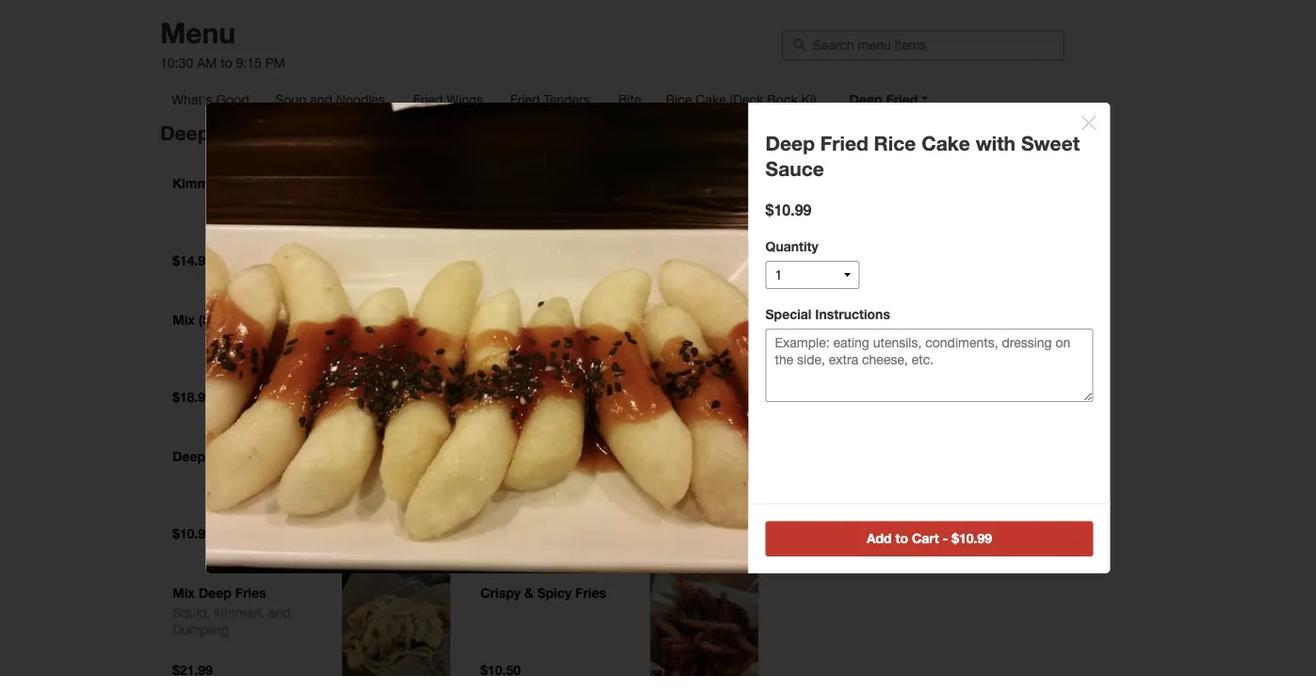 Task type: vqa. For each thing, say whether or not it's contained in the screenshot.
'Squid,'
yes



Task type: describe. For each thing, give the bounding box(es) containing it.
2 horizontal spatial fries
[[576, 586, 607, 601]]

1 horizontal spatial spicy
[[840, 386, 874, 401]]

fried inside × dialog
[[821, 131, 869, 155]]

ki)
[[802, 92, 817, 107]]

deep fried rice cake with sweet sauce inside × dialog
[[766, 131, 1080, 181]]

dumpling inside 'mix deep fries squid, kimmari, and dumpling'
[[172, 623, 229, 638]]

fulfilled
[[856, 500, 902, 515]]

× dialog
[[0, 0, 1317, 677]]

14250
[[895, 155, 932, 171]]

mix (squid, kimmari, dumpling)
[[172, 312, 302, 345]]

pm
[[265, 55, 285, 71]]

1 spicy seafood noodles fresh noodle, spicy 1 (mild)
[[829, 386, 995, 418]]

good
[[216, 92, 249, 107]]

special instructions
[[766, 307, 891, 322]]

menu
[[160, 15, 236, 49]]

dumpling)
[[172, 329, 237, 345]]

what's
[[172, 92, 213, 107]]

deep inside 'mix deep fries squid, kimmari, and dumpling'
[[199, 586, 232, 601]]

at
[[879, 155, 891, 171]]

1 horizontal spatial fries
[[528, 449, 559, 465]]

× button
[[1079, 100, 1100, 139]]

mix deep fries squid, kimmari, and dumpling
[[172, 586, 291, 638]]

2 horizontal spatial spicy
[[915, 402, 948, 418]]

1 horizontal spatial and
[[310, 92, 333, 107]]

noodles inside 1 spicy seafood noodles fresh noodle, spicy 1 (mild)
[[934, 386, 986, 401]]

crispy
[[481, 586, 521, 601]]

kimmari
[[172, 176, 225, 191]]

1 horizontal spatial 1
[[952, 402, 959, 418]]

and inside 'mix deep fries squid, kimmari, and dumpling'
[[268, 606, 291, 621]]

menu 10:30 am to 9:15 pm
[[160, 15, 285, 71]]

add to cart - $10.99 button
[[766, 522, 1094, 557]]

(mild)
[[963, 402, 995, 418]]

fried wings
[[413, 92, 483, 107]]

squid
[[481, 312, 517, 328]]

$10.99 inside add to cart - $10.99 button
[[952, 531, 993, 546]]

0 horizontal spatial cake
[[277, 449, 309, 465]]

crispy & spicy fries
[[481, 586, 607, 601]]

sauce inside × dialog
[[766, 157, 825, 181]]

0 horizontal spatial noodles
[[336, 92, 385, 107]]

sweet inside × dialog
[[1022, 131, 1080, 155]]

mix for mix deep fries squid, kimmari, and dumpling
[[172, 586, 195, 601]]

french
[[481, 449, 524, 465]]

(deck
[[730, 92, 764, 107]]

squid,
[[172, 606, 211, 621]]

kimmari,
[[246, 312, 302, 328]]

0 vertical spatial rice
[[666, 92, 692, 107]]

add
[[867, 531, 892, 546]]

deep fried
[[160, 121, 263, 145]]

rice cake (deck bock ki)
[[666, 92, 817, 107]]

pick up at
[[829, 155, 891, 171]]

irvine,
[[997, 155, 1032, 171]]

to inside menu 10:30 am to 9:15 pm
[[221, 55, 232, 71]]

2 vertical spatial spicy
[[537, 586, 572, 601]]

10:30
[[160, 55, 193, 71]]



Task type: locate. For each thing, give the bounding box(es) containing it.
1 vertical spatial cake
[[922, 131, 971, 155]]

fresh
[[829, 402, 861, 418]]

dumpling down fried tenders
[[481, 176, 541, 191]]

1 horizontal spatial cake
[[696, 92, 726, 107]]

fried tenders
[[510, 92, 590, 107]]

2 vertical spatial rice
[[245, 449, 273, 465]]

9:15
[[236, 55, 262, 71]]

1 vertical spatial to
[[896, 531, 909, 546]]

dr,
[[977, 155, 993, 171]]

and right soup on the top left of the page
[[310, 92, 333, 107]]

rice
[[666, 92, 692, 107], [874, 131, 917, 155], [245, 449, 273, 465]]

noodles right soup on the top left of the page
[[336, 92, 385, 107]]

cake inside × dialog
[[922, 131, 971, 155]]

$10.99 up quantity
[[766, 201, 812, 219]]

1 left (mild)
[[952, 402, 959, 418]]

noodle,
[[865, 402, 911, 418]]

culver
[[935, 155, 973, 171]]

to right am
[[221, 55, 232, 71]]

0 vertical spatial $10.99
[[766, 201, 812, 219]]

2 horizontal spatial cake
[[922, 131, 971, 155]]

$19.99
[[1007, 394, 1047, 410]]

cake
[[696, 92, 726, 107], [922, 131, 971, 155], [277, 449, 309, 465]]

noodles
[[336, 92, 385, 107], [934, 386, 986, 401]]

1 vertical spatial mix
[[172, 586, 195, 601]]

spicy right &
[[537, 586, 572, 601]]

to inside button
[[896, 531, 909, 546]]

select item quantity element
[[766, 238, 860, 289]]

0 horizontal spatial $10.99
[[766, 201, 812, 219]]

wings
[[447, 92, 483, 107]]

by
[[905, 500, 920, 515]]

$10.99
[[766, 201, 812, 219], [952, 531, 993, 546]]

1 vertical spatial spicy
[[915, 402, 948, 418]]

mix
[[172, 312, 195, 328], [172, 586, 195, 601]]

french fries
[[481, 449, 559, 465]]

2 horizontal spatial rice
[[874, 131, 917, 155]]

0 horizontal spatial sweet
[[203, 466, 242, 482]]

with inside × dialog
[[976, 131, 1016, 155]]

fulfilled by
[[856, 500, 920, 515]]

0 horizontal spatial spicy
[[537, 586, 572, 601]]

up
[[860, 155, 875, 171]]

cart
[[912, 531, 940, 546]]

to right the add
[[896, 531, 909, 546]]

seafood
[[878, 386, 930, 401]]

0 vertical spatial cake
[[696, 92, 726, 107]]

noodles up (mild)
[[934, 386, 986, 401]]

1 up fresh
[[829, 386, 836, 401]]

and right kimmari,
[[268, 606, 291, 621]]

0 vertical spatial deep fried rice cake with sweet sauce
[[766, 131, 1080, 181]]

am
[[197, 55, 217, 71]]

tenders
[[544, 92, 590, 107]]

checkout button
[[800, 315, 1047, 350]]

dumpling
[[481, 176, 541, 191], [172, 623, 229, 638]]

spicy
[[840, 386, 874, 401], [915, 402, 948, 418], [537, 586, 572, 601]]

Special Instructions text field
[[766, 329, 1094, 402]]

mix for mix (squid, kimmari, dumpling)
[[172, 312, 195, 328]]

1 horizontal spatial noodles
[[934, 386, 986, 401]]

fries right &
[[576, 586, 607, 601]]

spicy down seafood
[[915, 402, 948, 418]]

0 vertical spatial sweet
[[1022, 131, 1080, 155]]

1 vertical spatial 1
[[952, 402, 959, 418]]

mix up squid,
[[172, 586, 195, 601]]

1 horizontal spatial sauce
[[766, 157, 825, 181]]

0 vertical spatial sauce
[[766, 157, 825, 181]]

$10.99 right -
[[952, 531, 993, 546]]

0 vertical spatial with
[[976, 131, 1016, 155]]

soup
[[275, 92, 307, 107]]

checkout
[[893, 324, 954, 339]]

0 vertical spatial dumpling
[[481, 176, 541, 191]]

1 horizontal spatial sweet
[[1022, 131, 1080, 155]]

1 vertical spatial and
[[268, 606, 291, 621]]

sauce
[[766, 157, 825, 181], [246, 466, 285, 482]]

1 vertical spatial sweet
[[203, 466, 242, 482]]

with
[[976, 131, 1016, 155], [172, 466, 199, 482]]

1 vertical spatial $10.99
[[952, 531, 993, 546]]

0 horizontal spatial with
[[172, 466, 199, 482]]

0 horizontal spatial and
[[268, 606, 291, 621]]

rice inside × dialog
[[874, 131, 917, 155]]

fries right french
[[528, 449, 559, 465]]

1 horizontal spatial deep fried rice cake with sweet sauce
[[766, 131, 1080, 181]]

1 horizontal spatial rice
[[666, 92, 692, 107]]

0 horizontal spatial rice
[[245, 449, 273, 465]]

mix up "dumpling)"
[[172, 312, 195, 328]]

fried
[[413, 92, 443, 107], [510, 92, 540, 107], [215, 121, 263, 145], [821, 131, 869, 155], [209, 449, 241, 465]]

add to cart - $10.99
[[867, 531, 993, 546]]

1
[[829, 386, 836, 401], [952, 402, 959, 418]]

1 vertical spatial dumpling
[[172, 623, 229, 638]]

what's good
[[172, 92, 249, 107]]

deep inside × dialog
[[766, 131, 815, 155]]

spicy up fresh
[[840, 386, 874, 401]]

1 vertical spatial noodles
[[934, 386, 986, 401]]

fries inside 'mix deep fries squid, kimmari, and dumpling'
[[235, 586, 266, 601]]

0 vertical spatial and
[[310, 92, 333, 107]]

kimmari,
[[214, 606, 265, 621]]

soup and noodles
[[275, 92, 385, 107]]

0 horizontal spatial 1
[[829, 386, 836, 401]]

0 vertical spatial spicy
[[840, 386, 874, 401]]

deep
[[160, 121, 210, 145], [766, 131, 815, 155], [172, 449, 205, 465], [199, 586, 232, 601]]

1 vertical spatial deep fried rice cake with sweet sauce
[[172, 449, 309, 482]]

mix inside mix (squid, kimmari, dumpling)
[[172, 312, 195, 328]]

bite
[[619, 92, 642, 107]]

fries up kimmari,
[[235, 586, 266, 601]]

×
[[1079, 100, 1100, 139]]

tab list
[[160, 83, 943, 117]]

1 horizontal spatial $10.99
[[952, 531, 993, 546]]

0 horizontal spatial deep fried rice cake with sweet sauce
[[172, 449, 309, 482]]

&
[[525, 586, 534, 601]]

bock
[[768, 92, 798, 107]]

1 horizontal spatial dumpling
[[481, 176, 541, 191]]

0 vertical spatial noodles
[[336, 92, 385, 107]]

-
[[943, 531, 949, 546]]

1 vertical spatial rice
[[874, 131, 917, 155]]

to
[[221, 55, 232, 71], [896, 531, 909, 546]]

2 vertical spatial cake
[[277, 449, 309, 465]]

1 mix from the top
[[172, 312, 195, 328]]

0 horizontal spatial to
[[221, 55, 232, 71]]

1 horizontal spatial to
[[896, 531, 909, 546]]

tab list containing what's good
[[160, 83, 943, 117]]

2 mix from the top
[[172, 586, 195, 601]]

rose pasta menu item
[[468, 0, 760, 69]]

ca
[[829, 172, 847, 188]]

0 horizontal spatial fries
[[235, 586, 266, 601]]

mix inside 'mix deep fries squid, kimmari, and dumpling'
[[172, 586, 195, 601]]

0 vertical spatial to
[[221, 55, 232, 71]]

pick
[[829, 155, 856, 171]]

1 vertical spatial with
[[172, 466, 199, 482]]

instructions
[[816, 307, 891, 322]]

0 vertical spatial 1
[[829, 386, 836, 401]]

(squid,
[[199, 312, 242, 328]]

deep fried rice cake with sweet sauce
[[766, 131, 1080, 181], [172, 449, 309, 482]]

Search menu items text field
[[813, 36, 1056, 53]]

dumpling down squid,
[[172, 623, 229, 638]]

fries
[[528, 449, 559, 465], [235, 586, 266, 601], [576, 586, 607, 601]]

0 vertical spatial mix
[[172, 312, 195, 328]]

quantity
[[766, 239, 819, 254]]

sweet
[[1022, 131, 1080, 155], [203, 466, 242, 482]]

0 horizontal spatial sauce
[[246, 466, 285, 482]]

14250 culver dr, irvine, ca
[[829, 155, 1032, 188]]

1 horizontal spatial with
[[976, 131, 1016, 155]]

0 horizontal spatial dumpling
[[172, 623, 229, 638]]

and
[[310, 92, 333, 107], [268, 606, 291, 621]]

1 vertical spatial sauce
[[246, 466, 285, 482]]

special
[[766, 307, 812, 322]]



